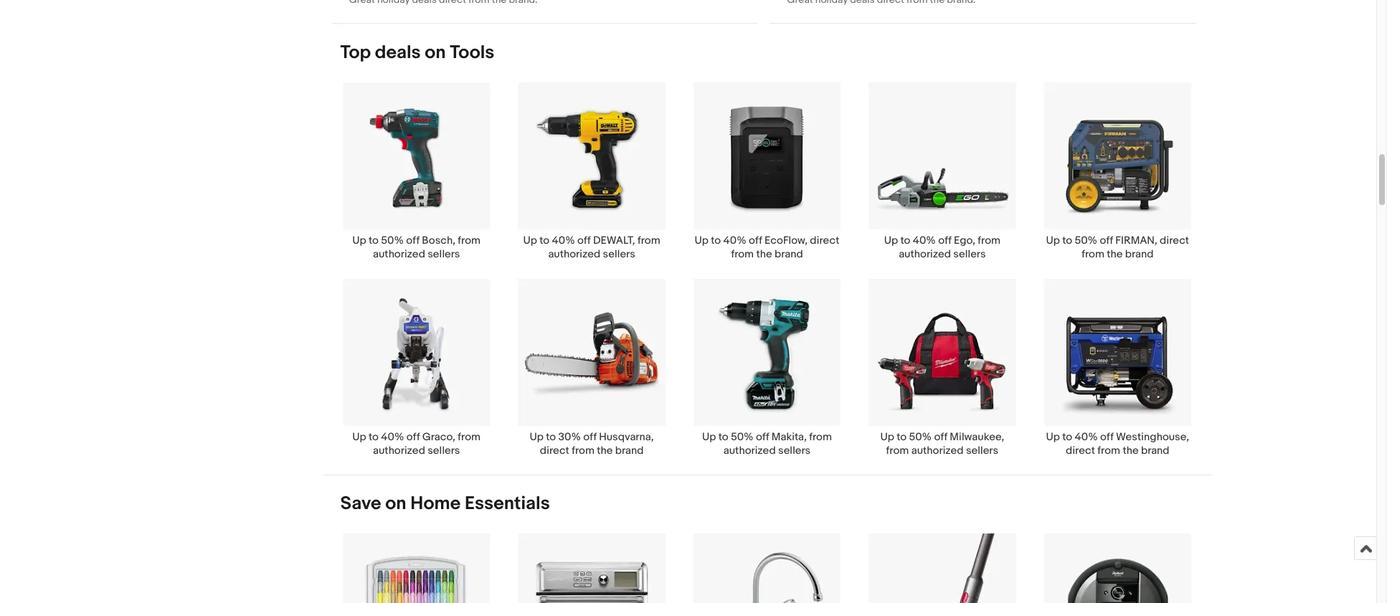 Task type: describe. For each thing, give the bounding box(es) containing it.
up for up to 30% off husqvarna, direct from the brand
[[530, 431, 544, 444]]

list for tools
[[323, 82, 1211, 475]]

the for ecoflow,
[[757, 247, 773, 261]]

to for up to 50% off makita, from authorized sellers
[[719, 431, 729, 444]]

up to 40% off ego, from authorized sellers
[[884, 234, 1001, 261]]

up to 50% off milwaukee, from authorized sellers
[[881, 431, 1005, 458]]

from inside up to 40% off ecoflow, direct from the brand
[[731, 247, 754, 261]]

off for dewalt,
[[578, 234, 591, 247]]

brand for ecoflow,
[[775, 247, 803, 261]]

brand for husqvarna,
[[616, 444, 644, 458]]

from inside up to 50% off bosch, from authorized sellers
[[458, 234, 481, 247]]

to for up to 30% off husqvarna, direct from the brand
[[546, 431, 556, 444]]

to for up to 40% off dewalt, from authorized sellers
[[540, 234, 550, 247]]

up to 50% off makita, from authorized sellers link
[[680, 278, 855, 458]]

off for graco,
[[407, 431, 420, 444]]

graco,
[[422, 431, 456, 444]]

up for up to 40% off graco, from authorized sellers
[[353, 431, 366, 444]]

brand for westinghouse,
[[1142, 444, 1170, 458]]

up for up to 50% off firman, direct from the brand
[[1046, 234, 1060, 247]]

the for westinghouse,
[[1123, 444, 1139, 458]]

up to 40% off graco, from authorized sellers
[[353, 431, 481, 458]]

save
[[340, 493, 381, 515]]

authorized for dewalt,
[[548, 247, 601, 261]]

from inside up to 40% off graco, from authorized sellers
[[458, 431, 481, 444]]

save on home essentials
[[340, 493, 550, 515]]

from inside the up to 30% off husqvarna, direct from the brand
[[572, 444, 595, 458]]

tools
[[450, 41, 495, 64]]

home
[[411, 493, 461, 515]]

sellers for dewalt,
[[603, 247, 636, 261]]

40% for ego,
[[913, 234, 936, 247]]

sellers for milwaukee,
[[966, 444, 999, 458]]

50% for makita,
[[731, 431, 754, 444]]

up to 40% off westinghouse, direct from the brand link
[[1030, 278, 1206, 458]]

sellers for bosch,
[[428, 247, 460, 261]]

to for up to 50% off bosch, from authorized sellers
[[369, 234, 379, 247]]

off for makita,
[[756, 431, 770, 444]]

from inside up to 40% off dewalt, from authorized sellers
[[638, 234, 661, 247]]

direct for up to 40% off westinghouse, direct from the brand
[[1066, 444, 1096, 458]]

the for husqvarna,
[[597, 444, 613, 458]]

from inside 'up to 50% off makita, from authorized sellers'
[[810, 431, 832, 444]]

up to 30% off husqvarna, direct from the brand link
[[504, 278, 680, 458]]

up to 40% off dewalt, from authorized sellers
[[523, 234, 661, 261]]

up to 40% off ecoflow, direct from the brand link
[[680, 82, 855, 261]]

up to 50% off bosch, from authorized sellers link
[[329, 82, 504, 261]]

from inside up to 40% off westinghouse, direct from the brand
[[1098, 444, 1121, 458]]

up to 40% off ego, from authorized sellers link
[[855, 82, 1030, 261]]

50% for firman,
[[1075, 234, 1098, 247]]

up to 50% off firman, direct from the brand
[[1046, 234, 1190, 261]]

ego,
[[954, 234, 976, 247]]

to for up to 40% off ego, from authorized sellers
[[901, 234, 911, 247]]

top deals on tools
[[340, 41, 495, 64]]

up for up to 50% off makita, from authorized sellers
[[702, 431, 716, 444]]

sellers for ego,
[[954, 247, 986, 261]]

up for up to 40% off ecoflow, direct from the brand
[[695, 234, 709, 247]]

30%
[[559, 431, 581, 444]]

40% for dewalt,
[[552, 234, 575, 247]]

up to 40% off westinghouse, direct from the brand
[[1047, 431, 1190, 458]]

sellers for graco,
[[428, 444, 460, 458]]

firman,
[[1116, 234, 1158, 247]]



Task type: locate. For each thing, give the bounding box(es) containing it.
the inside the up to 30% off husqvarna, direct from the brand
[[597, 444, 613, 458]]

list containing up to 50% off bosch, from authorized sellers
[[323, 82, 1211, 475]]

off for westinghouse,
[[1101, 431, 1114, 444]]

westinghouse,
[[1116, 431, 1190, 444]]

off for husqvarna,
[[584, 431, 597, 444]]

to for up to 40% off graco, from authorized sellers
[[369, 431, 379, 444]]

50% inside up to 50% off bosch, from authorized sellers
[[381, 234, 404, 247]]

50% left "bosch,"
[[381, 234, 404, 247]]

sellers inside 'up to 50% off makita, from authorized sellers'
[[778, 444, 811, 458]]

sellers inside 'up to 50% off milwaukee, from authorized sellers'
[[966, 444, 999, 458]]

sellers for makita,
[[778, 444, 811, 458]]

husqvarna,
[[599, 431, 654, 444]]

off left firman,
[[1100, 234, 1114, 247]]

authorized inside 'up to 50% off milwaukee, from authorized sellers'
[[912, 444, 964, 458]]

off inside up to 40% off westinghouse, direct from the brand
[[1101, 431, 1114, 444]]

to
[[369, 234, 379, 247], [540, 234, 550, 247], [711, 234, 721, 247], [901, 234, 911, 247], [1063, 234, 1073, 247], [369, 431, 379, 444], [546, 431, 556, 444], [719, 431, 729, 444], [897, 431, 907, 444], [1063, 431, 1073, 444]]

to inside up to 40% off dewalt, from authorized sellers
[[540, 234, 550, 247]]

to inside up to 40% off ecoflow, direct from the brand
[[711, 234, 721, 247]]

authorized for ego,
[[899, 247, 951, 261]]

up to 40% off ecoflow, direct from the brand
[[695, 234, 840, 261]]

50% left firman,
[[1075, 234, 1098, 247]]

off for ecoflow,
[[749, 234, 762, 247]]

to inside 'up to 50% off milwaukee, from authorized sellers'
[[897, 431, 907, 444]]

sellers inside up to 40% off dewalt, from authorized sellers
[[603, 247, 636, 261]]

authorized for bosch,
[[373, 247, 425, 261]]

up inside up to 40% off ego, from authorized sellers
[[884, 234, 898, 247]]

40% left 'ecoflow,'
[[724, 234, 747, 247]]

direct for up to 40% off ecoflow, direct from the brand
[[810, 234, 840, 247]]

authorized inside up to 40% off ego, from authorized sellers
[[899, 247, 951, 261]]

50% left makita,
[[731, 431, 754, 444]]

up for up to 50% off milwaukee, from authorized sellers
[[881, 431, 895, 444]]

on right save
[[385, 493, 406, 515]]

to inside up to 40% off graco, from authorized sellers
[[369, 431, 379, 444]]

to for up to 40% off westinghouse, direct from the brand
[[1063, 431, 1073, 444]]

authorized inside up to 40% off dewalt, from authorized sellers
[[548, 247, 601, 261]]

up to 40% off dewalt, from authorized sellers link
[[504, 82, 680, 261]]

off inside the up to 30% off husqvarna, direct from the brand
[[584, 431, 597, 444]]

to for up to 50% off firman, direct from the brand
[[1063, 234, 1073, 247]]

up to 50% off milwaukee, from authorized sellers link
[[855, 278, 1030, 458]]

off left the westinghouse, in the right bottom of the page
[[1101, 431, 1114, 444]]

to inside up to 40% off westinghouse, direct from the brand
[[1063, 431, 1073, 444]]

to for up to 50% off milwaukee, from authorized sellers
[[897, 431, 907, 444]]

40% inside up to 40% off graco, from authorized sellers
[[381, 431, 404, 444]]

50% for bosch,
[[381, 234, 404, 247]]

the inside up to 40% off westinghouse, direct from the brand
[[1123, 444, 1139, 458]]

brand
[[775, 247, 803, 261], [1126, 247, 1154, 261], [616, 444, 644, 458], [1142, 444, 1170, 458]]

direct inside up to 40% off westinghouse, direct from the brand
[[1066, 444, 1096, 458]]

to inside 'up to 50% off makita, from authorized sellers'
[[719, 431, 729, 444]]

up inside up to 40% off graco, from authorized sellers
[[353, 431, 366, 444]]

dewalt,
[[593, 234, 635, 247]]

on
[[425, 41, 446, 64], [385, 493, 406, 515]]

direct inside up to 40% off ecoflow, direct from the brand
[[810, 234, 840, 247]]

milwaukee,
[[950, 431, 1005, 444]]

0 horizontal spatial on
[[385, 493, 406, 515]]

1 horizontal spatial on
[[425, 41, 446, 64]]

0 vertical spatial list
[[323, 82, 1211, 475]]

authorized
[[373, 247, 425, 261], [548, 247, 601, 261], [899, 247, 951, 261], [373, 444, 425, 458], [724, 444, 776, 458], [912, 444, 964, 458]]

the inside up to 40% off ecoflow, direct from the brand
[[757, 247, 773, 261]]

bosch,
[[422, 234, 456, 247]]

up for up to 50% off bosch, from authorized sellers
[[353, 234, 366, 247]]

ecoflow,
[[765, 234, 808, 247]]

off for ego,
[[939, 234, 952, 247]]

up inside 'up to 50% off makita, from authorized sellers'
[[702, 431, 716, 444]]

40% inside up to 40% off westinghouse, direct from the brand
[[1075, 431, 1098, 444]]

up to 50% off bosch, from authorized sellers
[[353, 234, 481, 261]]

40% for graco,
[[381, 431, 404, 444]]

authorized inside 'up to 50% off makita, from authorized sellers'
[[724, 444, 776, 458]]

up inside up to 40% off ecoflow, direct from the brand
[[695, 234, 709, 247]]

sellers
[[428, 247, 460, 261], [603, 247, 636, 261], [954, 247, 986, 261], [428, 444, 460, 458], [778, 444, 811, 458], [966, 444, 999, 458]]

off inside 'up to 50% off makita, from authorized sellers'
[[756, 431, 770, 444]]

essentials
[[465, 493, 550, 515]]

50% inside the up to 50% off firman, direct from the brand
[[1075, 234, 1098, 247]]

off
[[406, 234, 420, 247], [578, 234, 591, 247], [749, 234, 762, 247], [939, 234, 952, 247], [1100, 234, 1114, 247], [407, 431, 420, 444], [584, 431, 597, 444], [756, 431, 770, 444], [934, 431, 948, 444], [1101, 431, 1114, 444]]

up inside the up to 50% off firman, direct from the brand
[[1046, 234, 1060, 247]]

off for bosch,
[[406, 234, 420, 247]]

2 list from the top
[[323, 533, 1211, 603]]

direct for up to 30% off husqvarna, direct from the brand
[[540, 444, 570, 458]]

None text field
[[332, 0, 759, 23], [770, 0, 1197, 23], [332, 0, 759, 23], [770, 0, 1197, 23]]

sellers inside up to 50% off bosch, from authorized sellers
[[428, 247, 460, 261]]

off for milwaukee,
[[934, 431, 948, 444]]

1 vertical spatial list
[[323, 533, 1211, 603]]

off inside up to 40% off dewalt, from authorized sellers
[[578, 234, 591, 247]]

authorized for makita,
[[724, 444, 776, 458]]

off right 30% on the left bottom
[[584, 431, 597, 444]]

50% inside 'up to 50% off makita, from authorized sellers'
[[731, 431, 754, 444]]

brand inside up to 40% off westinghouse, direct from the brand
[[1142, 444, 1170, 458]]

50%
[[381, 234, 404, 247], [1075, 234, 1098, 247], [731, 431, 754, 444], [909, 431, 932, 444]]

brand for firman,
[[1126, 247, 1154, 261]]

up to 30% off husqvarna, direct from the brand
[[530, 431, 654, 458]]

the
[[757, 247, 773, 261], [1107, 247, 1123, 261], [597, 444, 613, 458], [1123, 444, 1139, 458]]

direct
[[810, 234, 840, 247], [1160, 234, 1190, 247], [540, 444, 570, 458], [1066, 444, 1096, 458]]

authorized inside up to 50% off bosch, from authorized sellers
[[373, 247, 425, 261]]

authorized inside up to 40% off graco, from authorized sellers
[[373, 444, 425, 458]]

off left dewalt,
[[578, 234, 591, 247]]

40% inside up to 40% off ego, from authorized sellers
[[913, 234, 936, 247]]

40% for westinghouse,
[[1075, 431, 1098, 444]]

50% left milwaukee,
[[909, 431, 932, 444]]

up for up to 40% off dewalt, from authorized sellers
[[523, 234, 537, 247]]

50% for milwaukee,
[[909, 431, 932, 444]]

direct for up to 50% off firman, direct from the brand
[[1160, 234, 1190, 247]]

direct inside the up to 50% off firman, direct from the brand
[[1160, 234, 1190, 247]]

list
[[323, 82, 1211, 475], [323, 533, 1211, 603]]

to for up to 40% off ecoflow, direct from the brand
[[711, 234, 721, 247]]

up for up to 40% off westinghouse, direct from the brand
[[1047, 431, 1060, 444]]

top
[[340, 41, 371, 64]]

makita,
[[772, 431, 807, 444]]

off inside up to 40% off graco, from authorized sellers
[[407, 431, 420, 444]]

off left makita,
[[756, 431, 770, 444]]

from inside the up to 50% off firman, direct from the brand
[[1082, 247, 1105, 261]]

up
[[353, 234, 366, 247], [523, 234, 537, 247], [695, 234, 709, 247], [884, 234, 898, 247], [1046, 234, 1060, 247], [353, 431, 366, 444], [530, 431, 544, 444], [702, 431, 716, 444], [881, 431, 895, 444], [1047, 431, 1060, 444]]

from inside up to 40% off ego, from authorized sellers
[[978, 234, 1001, 247]]

up to 40% off graco, from authorized sellers link
[[329, 278, 504, 458]]

40%
[[552, 234, 575, 247], [724, 234, 747, 247], [913, 234, 936, 247], [381, 431, 404, 444], [1075, 431, 1098, 444]]

off inside up to 50% off bosch, from authorized sellers
[[406, 234, 420, 247]]

from
[[458, 234, 481, 247], [638, 234, 661, 247], [978, 234, 1001, 247], [731, 247, 754, 261], [1082, 247, 1105, 261], [458, 431, 481, 444], [810, 431, 832, 444], [572, 444, 595, 458], [887, 444, 909, 458], [1098, 444, 1121, 458]]

to inside up to 50% off bosch, from authorized sellers
[[369, 234, 379, 247]]

brand inside the up to 50% off firman, direct from the brand
[[1126, 247, 1154, 261]]

off left milwaukee,
[[934, 431, 948, 444]]

40% for ecoflow,
[[724, 234, 747, 247]]

sellers inside up to 40% off ego, from authorized sellers
[[954, 247, 986, 261]]

40% inside up to 40% off dewalt, from authorized sellers
[[552, 234, 575, 247]]

from inside 'up to 50% off milwaukee, from authorized sellers'
[[887, 444, 909, 458]]

up to 50% off firman, direct from the brand link
[[1030, 82, 1206, 261]]

off inside up to 40% off ecoflow, direct from the brand
[[749, 234, 762, 247]]

off inside 'up to 50% off milwaukee, from authorized sellers'
[[934, 431, 948, 444]]

up for up to 40% off ego, from authorized sellers
[[884, 234, 898, 247]]

to inside the up to 50% off firman, direct from the brand
[[1063, 234, 1073, 247]]

the inside the up to 50% off firman, direct from the brand
[[1107, 247, 1123, 261]]

on left tools
[[425, 41, 446, 64]]

0 vertical spatial on
[[425, 41, 446, 64]]

50% inside 'up to 50% off milwaukee, from authorized sellers'
[[909, 431, 932, 444]]

1 vertical spatial on
[[385, 493, 406, 515]]

authorized for graco,
[[373, 444, 425, 458]]

the for firman,
[[1107, 247, 1123, 261]]

authorized for milwaukee,
[[912, 444, 964, 458]]

1 list from the top
[[323, 82, 1211, 475]]

direct inside the up to 30% off husqvarna, direct from the brand
[[540, 444, 570, 458]]

40% left 'ego,' in the top right of the page
[[913, 234, 936, 247]]

up to 50% off makita, from authorized sellers
[[702, 431, 832, 458]]

40% left the graco,
[[381, 431, 404, 444]]

brand inside the up to 30% off husqvarna, direct from the brand
[[616, 444, 644, 458]]

off left 'ecoflow,'
[[749, 234, 762, 247]]

to inside the up to 30% off husqvarna, direct from the brand
[[546, 431, 556, 444]]

40% left dewalt,
[[552, 234, 575, 247]]

up inside up to 50% off bosch, from authorized sellers
[[353, 234, 366, 247]]

40% left the westinghouse, in the right bottom of the page
[[1075, 431, 1098, 444]]

to inside up to 40% off ego, from authorized sellers
[[901, 234, 911, 247]]

off left 'ego,' in the top right of the page
[[939, 234, 952, 247]]

off left "bosch,"
[[406, 234, 420, 247]]

off inside the up to 50% off firman, direct from the brand
[[1100, 234, 1114, 247]]

up inside up to 40% off westinghouse, direct from the brand
[[1047, 431, 1060, 444]]

40% inside up to 40% off ecoflow, direct from the brand
[[724, 234, 747, 247]]

off left the graco,
[[407, 431, 420, 444]]

list for essentials
[[323, 533, 1211, 603]]

off inside up to 40% off ego, from authorized sellers
[[939, 234, 952, 247]]

up inside up to 40% off dewalt, from authorized sellers
[[523, 234, 537, 247]]

off for firman,
[[1100, 234, 1114, 247]]

deals
[[375, 41, 421, 64]]

sellers inside up to 40% off graco, from authorized sellers
[[428, 444, 460, 458]]

up inside 'up to 50% off milwaukee, from authorized sellers'
[[881, 431, 895, 444]]

brand inside up to 40% off ecoflow, direct from the brand
[[775, 247, 803, 261]]

up inside the up to 30% off husqvarna, direct from the brand
[[530, 431, 544, 444]]



Task type: vqa. For each thing, say whether or not it's contained in the screenshot.
$129.00 related to $129.00
no



